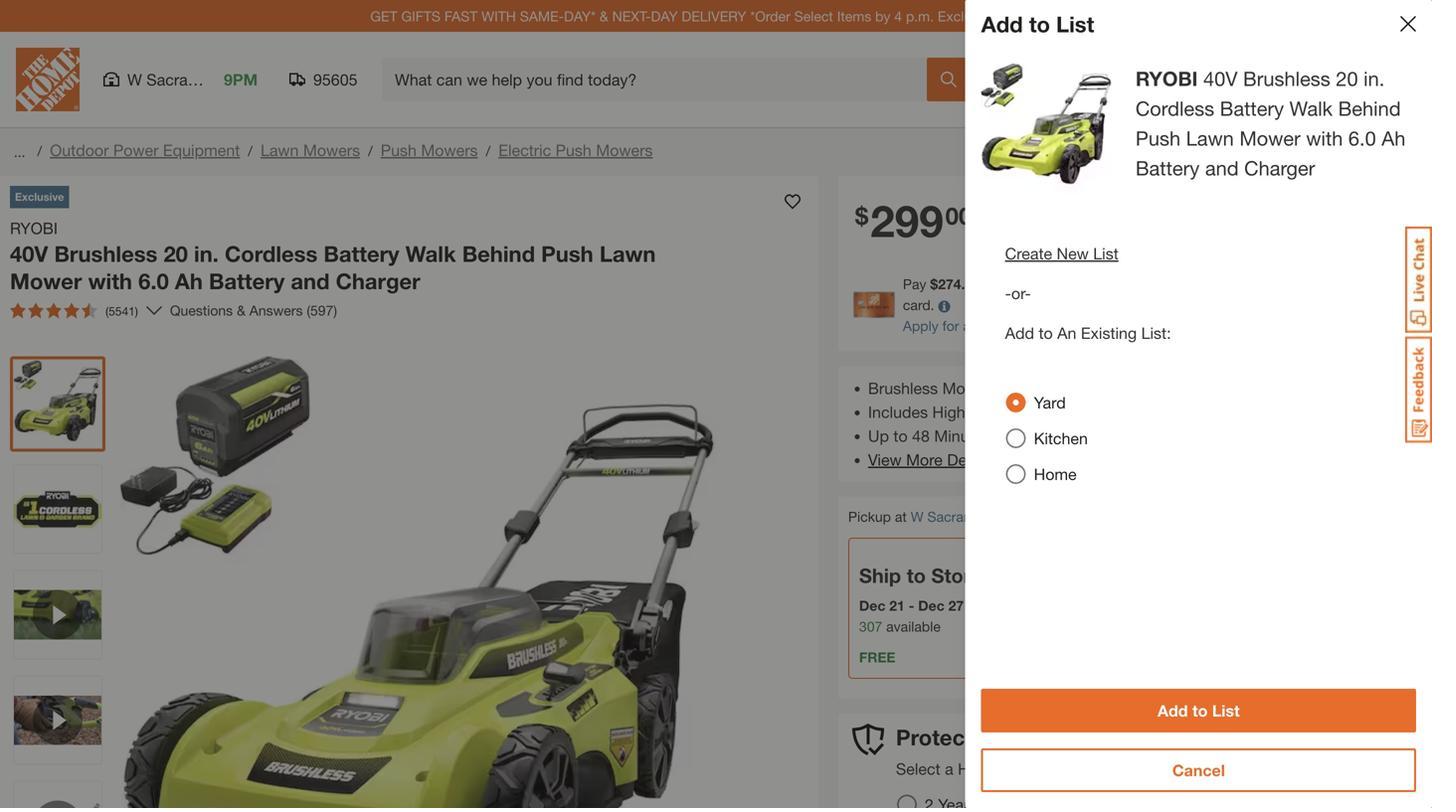 Task type: describe. For each thing, give the bounding box(es) containing it.
consumer
[[1058, 318, 1122, 334]]

a inside your total qualifying purchase upon opening a new card.
[[1352, 276, 1360, 292]]

1 # from the left
[[1086, 140, 1093, 154]]

equipment
[[163, 141, 240, 160]]

higher
[[933, 403, 979, 422]]

add to list image
[[785, 194, 801, 210]]

at
[[895, 509, 907, 525]]

40v inside 40v brushless 20 in. cordless battery walk behind push lawn mower with 6.0 ah battery and charger
[[1204, 67, 1238, 91]]

yard
[[1034, 394, 1066, 413]]

apply.
[[1009, 8, 1047, 24]]

brushless inside 40v brushless 20 in. cordless battery walk behind push lawn mower with 6.0 ah battery and charger
[[1243, 67, 1331, 91]]

select inside protect this item select a home depot protection plan by allstate for:
[[896, 760, 941, 779]]

274.00
[[938, 276, 981, 292]]

exclusions
[[938, 8, 1005, 24]]

3 / from the left
[[368, 143, 373, 159]]

9pm
[[224, 70, 258, 89]]

your
[[1075, 276, 1102, 292]]

get gifts fast with same-day* & next-day delivery *order select items by 4 p.m. exclusions apply.
[[370, 8, 1047, 24]]

2 dec from the left
[[918, 598, 945, 614]]

ry401110
[[1210, 140, 1266, 154]]

after
[[985, 276, 1013, 292]]

purchase
[[1201, 276, 1258, 292]]

info image
[[938, 301, 950, 313]]

to inside ship to store dec 21 - dec 27 307 available
[[907, 564, 926, 588]]

0 vertical spatial add
[[981, 11, 1023, 37]]

sku
[[1306, 140, 1330, 154]]

depot inside protect this item select a home depot protection plan by allstate for:
[[1005, 760, 1049, 779]]

item
[[1029, 724, 1075, 751]]

outdoor
[[50, 141, 109, 160]]

add to an existing list:
[[1005, 324, 1171, 343]]

ion
[[1110, 403, 1132, 422]]

1 dec from the left
[[859, 598, 886, 614]]

includes
[[868, 403, 928, 422]]

protection
[[1053, 760, 1126, 779]]

list:
[[1142, 324, 1171, 343]]

pickup
[[848, 509, 891, 525]]

answers
[[249, 302, 303, 319]]

an
[[1058, 324, 1077, 343]]

4
[[895, 8, 902, 24]]

in. inside 40v brushless 20 in. cordless battery walk behind push lawn mower with 6.0 ah battery and charger
[[1364, 67, 1385, 91]]

home inside protect this item select a home depot protection plan by allstate for:
[[958, 760, 1001, 779]]

27
[[949, 598, 964, 614]]

0 horizontal spatial model
[[1164, 140, 1197, 154]]

your total qualifying purchase upon opening a new card.
[[903, 276, 1389, 313]]

new
[[1057, 244, 1089, 263]]

pickup at w sacramento
[[848, 509, 1003, 525]]

95605 button
[[289, 70, 358, 90]]

2 # from the left
[[1201, 140, 1207, 154]]

all
[[1039, 84, 1056, 103]]

me
[[1278, 84, 1300, 103]]

lawn mowers link
[[261, 141, 360, 160]]

upon
[[1262, 276, 1294, 292]]

next-
[[612, 8, 651, 24]]

push inside 40v brushless 20 in. cordless battery walk behind push lawn mower with 6.0 ah battery and charger
[[1136, 126, 1181, 150]]

get
[[370, 8, 398, 24]]

to up shop all button
[[1029, 11, 1050, 37]]

0 vertical spatial sacramento
[[146, 70, 233, 89]]

behind inside 40v brushless 20 in. cordless battery walk behind push lawn mower with 6.0 ah battery and charger
[[1339, 96, 1401, 120]]

available
[[886, 619, 941, 635]]

mower inside ryobi 40v brushless 20 in. cordless battery walk behind push lawn mower with 6.0 ah battery and charger
[[10, 268, 82, 294]]

ship to store dec 21 - dec 27 307 available
[[859, 564, 982, 635]]

... / outdoor power equipment / lawn mowers / push mowers / electric push mowers
[[10, 141, 653, 160]]

ryobi for ryobi 40v brushless 20 in. cordless battery walk behind push lawn mower with 6.0 ah battery and charger
[[10, 219, 58, 238]]

1 / from the left
[[37, 143, 42, 159]]

1 vertical spatial add
[[1005, 324, 1035, 343]]

close image
[[1401, 16, 1417, 32]]

1 vertical spatial a
[[963, 318, 971, 334]]

... button
[[10, 138, 29, 166]]

307
[[859, 619, 883, 635]]

*order
[[750, 8, 791, 24]]

add to list inside 'button'
[[1158, 702, 1240, 721]]

shop
[[997, 84, 1035, 103]]

w sacramento button
[[911, 509, 1003, 525]]

ryobi 40v brushless 20 in. cordless battery walk behind push lawn mower with 6.0 ah battery and charger
[[10, 219, 656, 294]]

brushless inside brushless motor for increased run time and gas-like power includes higher capacity lithium-ion battery than previous model up to 48 minutes of runtime per charge view more details
[[868, 379, 938, 398]]

to inside 'button'
[[1193, 702, 1208, 721]]

0 vertical spatial store
[[1274, 140, 1302, 154]]

95605
[[313, 70, 358, 89]]

0 vertical spatial by
[[875, 8, 891, 24]]

ryobi electric push mowers ry401110 64.0 image
[[14, 361, 101, 448]]

ryobi link
[[10, 216, 66, 240]]

pay $ 274.00 after $ 25
[[903, 276, 1040, 292]]

in. inside ryobi 40v brushless 20 in. cordless battery walk behind push lawn mower with 6.0 ah battery and charger
[[194, 241, 219, 267]]

delivery
[[682, 8, 746, 24]]

with
[[482, 8, 516, 24]]

1 horizontal spatial $
[[930, 276, 938, 292]]

power inside ... / outdoor power equipment / lawn mowers / push mowers / electric push mowers
[[113, 141, 159, 160]]

4.5 stars image
[[10, 303, 97, 319]]

add to list button
[[981, 689, 1417, 733]]

create new list
[[1005, 244, 1119, 263]]

6.0 inside ryobi 40v brushless 20 in. cordless battery walk behind push lawn mower with 6.0 ah battery and charger
[[138, 268, 169, 294]]

home inside add to an existing list: option group
[[1034, 465, 1077, 484]]

0 vertical spatial w
[[127, 70, 142, 89]]

...
[[14, 144, 25, 160]]

up
[[868, 427, 889, 446]]

to inside brushless motor for increased run time and gas-like power includes higher capacity lithium-ion battery than previous model up to 48 minutes of runtime per charge view more details
[[894, 427, 908, 446]]

total
[[1106, 276, 1134, 292]]

charger inside ryobi 40v brushless 20 in. cordless battery walk behind push lawn mower with 6.0 ah battery and charger
[[336, 268, 421, 294]]

p.m.
[[906, 8, 934, 24]]

internet # 310197759 model # ry401110 store sku # 1004520192
[[1042, 140, 1410, 154]]

feedback link image
[[1406, 336, 1432, 444]]

battery up ry401110
[[1220, 96, 1284, 120]]

electric
[[499, 141, 551, 160]]

this
[[979, 724, 1023, 751]]

power inside brushless motor for increased run time and gas-like power includes higher capacity lithium-ion battery than previous model up to 48 minutes of runtime per charge view more details
[[1259, 379, 1304, 398]]

0 vertical spatial list
[[1056, 11, 1095, 37]]

ship
[[859, 564, 901, 588]]

battery down 310197759 at top
[[1136, 156, 1200, 180]]

items
[[837, 8, 872, 24]]

battery inside brushless motor for increased run time and gas-like power includes higher capacity lithium-ion battery than previous model up to 48 minutes of runtime per charge view more details
[[1136, 403, 1188, 422]]

store inside ship to store dec 21 - dec 27 307 available
[[932, 564, 982, 588]]

protect
[[896, 724, 973, 751]]

outdoor power equipment link
[[50, 141, 240, 160]]

time
[[1120, 379, 1155, 398]]

20 inside 40v brushless 20 in. cordless battery walk behind push lawn mower with 6.0 ah battery and charger
[[1336, 67, 1358, 91]]

allstate
[[1188, 760, 1240, 779]]

and inside brushless motor for increased run time and gas-like power includes higher capacity lithium-ion battery than previous model up to 48 minutes of runtime per charge view more details
[[1159, 379, 1186, 398]]

model inside brushless motor for increased run time and gas-like power includes higher capacity lithium-ion battery than previous model up to 48 minutes of runtime per charge view more details
[[1293, 403, 1338, 422]]

48
[[912, 427, 930, 446]]

0 horizontal spatial add to list
[[981, 11, 1095, 37]]

0 vertical spatial home
[[975, 318, 1012, 334]]

6318346414112 image
[[14, 677, 101, 764]]

diy button
[[1170, 56, 1233, 103]]

21
[[890, 598, 905, 614]]

6120104656001 image
[[14, 571, 101, 659]]

20 inside ryobi 40v brushless 20 in. cordless battery walk behind push lawn mower with 6.0 ah battery and charger
[[164, 241, 188, 267]]

walk inside 40v brushless 20 in. cordless battery walk behind push lawn mower with 6.0 ah battery and charger
[[1290, 96, 1333, 120]]

(5541) button
[[2, 295, 146, 327]]

$ inside $ 299 00
[[855, 201, 869, 230]]

than
[[1192, 403, 1223, 422]]

services
[[1084, 84, 1144, 103]]

00
[[946, 201, 972, 230]]

apply for a home depot consumer card
[[903, 318, 1156, 334]]

like
[[1225, 379, 1255, 398]]



Task type: vqa. For each thing, say whether or not it's contained in the screenshot.
Manufacturer's
no



Task type: locate. For each thing, give the bounding box(es) containing it.
brushless up the (5541)
[[54, 241, 157, 267]]

dec left 27
[[918, 598, 945, 614]]

1 horizontal spatial sacramento
[[928, 509, 1003, 525]]

add to list up shop all button
[[981, 11, 1095, 37]]

cart link
[[1346, 56, 1390, 103]]

add to an existing list: option group
[[998, 385, 1393, 493]]

3 # from the left
[[1333, 140, 1340, 154]]

1 horizontal spatial -
[[1005, 284, 1012, 303]]

/ right '...'
[[37, 143, 42, 159]]

cordless up 'answers'
[[225, 241, 318, 267]]

0 vertical spatial a
[[1352, 276, 1360, 292]]

1 horizontal spatial for
[[989, 379, 1009, 398]]

and inside 40v brushless 20 in. cordless battery walk behind push lawn mower with 6.0 ah battery and charger
[[1205, 156, 1239, 180]]

store left sku
[[1274, 140, 1302, 154]]

per
[[1077, 427, 1101, 446]]

for:
[[1245, 760, 1268, 779]]

/
[[37, 143, 42, 159], [248, 143, 253, 159], [368, 143, 373, 159], [486, 143, 491, 159]]

push mowers link
[[381, 141, 478, 160]]

0 horizontal spatial #
[[1086, 140, 1093, 154]]

1 horizontal spatial in.
[[1364, 67, 1385, 91]]

motor
[[943, 379, 985, 398]]

6.0 up the (5541) link at the top of page
[[138, 268, 169, 294]]

new
[[1363, 276, 1389, 292]]

0 vertical spatial with
[[1306, 126, 1343, 150]]

4 / from the left
[[486, 143, 491, 159]]

shop all button
[[995, 56, 1058, 103]]

lawn inside ... / outdoor power equipment / lawn mowers / push mowers / electric push mowers
[[261, 141, 299, 160]]

store
[[1274, 140, 1302, 154], [932, 564, 982, 588]]

exclusive
[[15, 190, 64, 203]]

0 vertical spatial and
[[1205, 156, 1239, 180]]

1 horizontal spatial charger
[[1245, 156, 1315, 180]]

services button
[[1082, 56, 1146, 103]]

depot left an
[[1016, 318, 1054, 334]]

0 vertical spatial select
[[794, 8, 833, 24]]

40v down ryobi link
[[10, 241, 48, 267]]

1 vertical spatial ah
[[175, 268, 203, 294]]

0 horizontal spatial cordless
[[225, 241, 318, 267]]

- right '21' at the right of the page
[[909, 598, 915, 614]]

1 horizontal spatial with
[[1306, 126, 1343, 150]]

&
[[600, 8, 609, 24], [237, 302, 246, 319]]

list inside 'button'
[[1212, 702, 1240, 721]]

/ right equipment in the left of the page
[[248, 143, 253, 159]]

$ right pay
[[930, 276, 938, 292]]

40v brushless 20 in. cordless battery walk behind push lawn mower with 6.0 ah battery and charger image
[[981, 64, 1112, 194]]

view more details link
[[868, 451, 996, 469]]

increased
[[1013, 379, 1083, 398]]

What can we help you find today? search field
[[395, 59, 926, 100]]

brushless up includes
[[868, 379, 938, 398]]

minutes
[[934, 427, 991, 446]]

1 horizontal spatial by
[[1166, 760, 1184, 779]]

1 horizontal spatial behind
[[1339, 96, 1401, 120]]

0 vertical spatial brushless
[[1243, 67, 1331, 91]]

$ right "after"
[[1017, 276, 1024, 292]]

by left 4
[[875, 8, 891, 24]]

mowers left electric
[[421, 141, 478, 160]]

free
[[859, 649, 896, 666]]

to up allstate on the bottom
[[1193, 702, 1208, 721]]

store up 27
[[932, 564, 982, 588]]

cordless inside ryobi 40v brushless 20 in. cordless battery walk behind push lawn mower with 6.0 ah battery and charger
[[225, 241, 318, 267]]

0 vertical spatial depot
[[1016, 318, 1054, 334]]

2 horizontal spatial $
[[1017, 276, 1024, 292]]

1 vertical spatial sacramento
[[928, 509, 1003, 525]]

power right outdoor
[[113, 141, 159, 160]]

and inside ryobi 40v brushless 20 in. cordless battery walk behind push lawn mower with 6.0 ah battery and charger
[[291, 268, 330, 294]]

battery down time
[[1136, 403, 1188, 422]]

list inside button
[[1093, 244, 1119, 263]]

1 horizontal spatial store
[[1274, 140, 1302, 154]]

brushless inside ryobi 40v brushless 20 in. cordless battery walk behind push lawn mower with 6.0 ah battery and charger
[[54, 241, 157, 267]]

0 horizontal spatial 20
[[164, 241, 188, 267]]

list up allstate on the bottom
[[1212, 702, 1240, 721]]

0 horizontal spatial lawn
[[261, 141, 299, 160]]

mower inside 40v brushless 20 in. cordless battery walk behind push lawn mower with 6.0 ah battery and charger
[[1240, 126, 1301, 150]]

$ left "299"
[[855, 201, 869, 230]]

the home depot logo image
[[16, 48, 80, 111]]

a left "new"
[[1352, 276, 1360, 292]]

2 horizontal spatial lawn
[[1186, 126, 1234, 150]]

create
[[1005, 244, 1053, 263]]

charge
[[1105, 427, 1157, 446]]

0 horizontal spatial &
[[237, 302, 246, 319]]

20 up questions
[[164, 241, 188, 267]]

home down the this
[[958, 760, 1001, 779]]

a inside protect this item select a home depot protection plan by allstate for:
[[945, 760, 954, 779]]

for up capacity
[[989, 379, 1009, 398]]

3 mowers from the left
[[596, 141, 653, 160]]

0 horizontal spatial 6.0
[[138, 268, 169, 294]]

2 / from the left
[[248, 143, 253, 159]]

push
[[1136, 126, 1181, 150], [381, 141, 417, 160], [556, 141, 592, 160], [541, 241, 594, 267]]

in.
[[1364, 67, 1385, 91], [194, 241, 219, 267]]

model right 310197759 at top
[[1164, 140, 1197, 154]]

cordless up 310197759 at top
[[1136, 96, 1215, 120]]

1 horizontal spatial add to list
[[1158, 702, 1240, 721]]

0 vertical spatial add to list
[[981, 11, 1095, 37]]

1 mowers from the left
[[303, 141, 360, 160]]

0 horizontal spatial with
[[88, 268, 132, 294]]

- inside ship to store dec 21 - dec 27 307 available
[[909, 598, 915, 614]]

and left 'gas-' in the right of the page
[[1159, 379, 1186, 398]]

gifts
[[401, 8, 441, 24]]

20 right "me" button
[[1336, 67, 1358, 91]]

internet
[[1042, 140, 1083, 154]]

battery up questions & answers (597)
[[209, 268, 285, 294]]

battery up (597)
[[324, 241, 399, 267]]

2 vertical spatial list
[[1212, 702, 1240, 721]]

1 vertical spatial power
[[1259, 379, 1304, 398]]

2 vertical spatial home
[[958, 760, 1001, 779]]

/ left electric
[[486, 143, 491, 159]]

power up previous
[[1259, 379, 1304, 398]]

select
[[794, 8, 833, 24], [896, 760, 941, 779]]

and
[[1205, 156, 1239, 180], [291, 268, 330, 294], [1159, 379, 1186, 398]]

sacramento down details
[[928, 509, 1003, 525]]

(5541)
[[105, 304, 138, 318]]

1 horizontal spatial ah
[[1382, 126, 1406, 150]]

plan
[[1131, 760, 1162, 779]]

0 horizontal spatial behind
[[462, 241, 535, 267]]

2 mowers from the left
[[421, 141, 478, 160]]

# right sku
[[1333, 140, 1340, 154]]

by inside protect this item select a home depot protection plan by allstate for:
[[1166, 760, 1184, 779]]

model right previous
[[1293, 403, 1338, 422]]

w up outdoor power equipment link
[[127, 70, 142, 89]]

1 horizontal spatial #
[[1201, 140, 1207, 154]]

home down -or-
[[975, 318, 1012, 334]]

# left ry401110
[[1201, 140, 1207, 154]]

add down or-
[[1005, 324, 1035, 343]]

charger inside 40v brushless 20 in. cordless battery walk behind push lawn mower with 6.0 ah battery and charger
[[1245, 156, 1315, 180]]

lawn
[[1186, 126, 1234, 150], [261, 141, 299, 160], [600, 241, 656, 267]]

0 vertical spatial behind
[[1339, 96, 1401, 120]]

0 vertical spatial 20
[[1336, 67, 1358, 91]]

1 horizontal spatial &
[[600, 8, 609, 24]]

cordless inside 40v brushless 20 in. cordless battery walk behind push lawn mower with 6.0 ah battery and charger
[[1136, 96, 1215, 120]]

1 horizontal spatial lawn
[[600, 241, 656, 267]]

in. up 1004520192
[[1364, 67, 1385, 91]]

sacramento up equipment in the left of the page
[[146, 70, 233, 89]]

0 vertical spatial mower
[[1240, 126, 1301, 150]]

charger
[[1245, 156, 1315, 180], [336, 268, 421, 294]]

mowers down what can we help you find today? search field
[[596, 141, 653, 160]]

0 horizontal spatial sacramento
[[146, 70, 233, 89]]

walk inside ryobi 40v brushless 20 in. cordless battery walk behind push lawn mower with 6.0 ah battery and charger
[[406, 241, 456, 267]]

1 vertical spatial w
[[911, 509, 924, 525]]

more
[[906, 451, 943, 469]]

shop all
[[997, 84, 1056, 103]]

6.0 inside 40v brushless 20 in. cordless battery walk behind push lawn mower with 6.0 ah battery and charger
[[1349, 126, 1376, 150]]

for inside brushless motor for increased run time and gas-like power includes higher capacity lithium-ion battery than previous model up to 48 minutes of runtime per charge view more details
[[989, 379, 1009, 398]]

1 horizontal spatial mowers
[[421, 141, 478, 160]]

lawn inside 40v brushless 20 in. cordless battery walk behind push lawn mower with 6.0 ah battery and charger
[[1186, 126, 1234, 150]]

40v inside ryobi 40v brushless 20 in. cordless battery walk behind push lawn mower with 6.0 ah battery and charger
[[10, 241, 48, 267]]

20
[[1336, 67, 1358, 91], [164, 241, 188, 267]]

#
[[1086, 140, 1093, 154], [1201, 140, 1207, 154], [1333, 140, 1340, 154]]

1 vertical spatial &
[[237, 302, 246, 319]]

1 horizontal spatial ryobi
[[1136, 67, 1198, 91]]

0 horizontal spatial mower
[[10, 268, 82, 294]]

list right apply.
[[1056, 11, 1095, 37]]

mowers down the 95605
[[303, 141, 360, 160]]

questions
[[170, 302, 233, 319]]

brushless up sku
[[1243, 67, 1331, 91]]

lawn inside ryobi 40v brushless 20 in. cordless battery walk behind push lawn mower with 6.0 ah battery and charger
[[600, 241, 656, 267]]

cart
[[1353, 84, 1383, 103]]

1 horizontal spatial 6.0
[[1349, 126, 1376, 150]]

0 vertical spatial charger
[[1245, 156, 1315, 180]]

& right day*
[[600, 8, 609, 24]]

depot down item
[[1005, 760, 1049, 779]]

1 vertical spatial depot
[[1005, 760, 1049, 779]]

w right at
[[911, 509, 924, 525]]

live chat image
[[1406, 227, 1432, 333]]

0 vertical spatial -
[[1005, 284, 1012, 303]]

2 vertical spatial brushless
[[868, 379, 938, 398]]

1 horizontal spatial power
[[1259, 379, 1304, 398]]

to right ship
[[907, 564, 926, 588]]

1 horizontal spatial select
[[896, 760, 941, 779]]

(597)
[[307, 302, 337, 319]]

ryobi for ryobi
[[1136, 67, 1198, 91]]

diy
[[1189, 84, 1214, 103]]

1 vertical spatial cordless
[[225, 241, 318, 267]]

add to list
[[981, 11, 1095, 37], [1158, 702, 1240, 721]]

a down protect
[[945, 760, 954, 779]]

0 vertical spatial for
[[943, 318, 959, 334]]

$
[[855, 201, 869, 230], [930, 276, 938, 292], [1017, 276, 1024, 292]]

2 horizontal spatial a
[[1352, 276, 1360, 292]]

with inside ryobi 40v brushless 20 in. cordless battery walk behind push lawn mower with 6.0 ah battery and charger
[[88, 268, 132, 294]]

1 vertical spatial 40v
[[10, 241, 48, 267]]

view
[[868, 451, 902, 469]]

0 vertical spatial ryobi
[[1136, 67, 1198, 91]]

to left 48
[[894, 427, 908, 446]]

1 vertical spatial in.
[[194, 241, 219, 267]]

apply for a home depot consumer card link
[[903, 318, 1156, 334]]

0 vertical spatial power
[[113, 141, 159, 160]]

40v left "me" button
[[1204, 67, 1238, 91]]

2 vertical spatial a
[[945, 760, 954, 779]]

0 horizontal spatial a
[[945, 760, 954, 779]]

/ left the push mowers link
[[368, 143, 373, 159]]

1 vertical spatial ryobi
[[10, 219, 58, 238]]

home down kitchen
[[1034, 465, 1077, 484]]

behind
[[1339, 96, 1401, 120], [462, 241, 535, 267]]

w
[[127, 70, 142, 89], [911, 509, 924, 525]]

apply now image
[[853, 292, 903, 318]]

1 vertical spatial 20
[[164, 241, 188, 267]]

of
[[995, 427, 1009, 446]]

ah up questions
[[175, 268, 203, 294]]

1 horizontal spatial walk
[[1290, 96, 1333, 120]]

(5541) link
[[2, 295, 162, 327]]

1 vertical spatial with
[[88, 268, 132, 294]]

311084745_s01 image
[[14, 782, 101, 809]]

battery
[[1220, 96, 1284, 120], [1136, 156, 1200, 180], [324, 241, 399, 267], [209, 268, 285, 294], [1136, 403, 1188, 422]]

1 vertical spatial 6.0
[[138, 268, 169, 294]]

for down info image
[[943, 318, 959, 334]]

0 horizontal spatial -
[[909, 598, 915, 614]]

by right 'plan'
[[1166, 760, 1184, 779]]

1 horizontal spatial a
[[963, 318, 971, 334]]

0 horizontal spatial store
[[932, 564, 982, 588]]

25
[[1024, 276, 1040, 292]]

1 horizontal spatial brushless
[[868, 379, 938, 398]]

0 horizontal spatial ah
[[175, 268, 203, 294]]

ryobi down exclusive
[[10, 219, 58, 238]]

mower left sku
[[1240, 126, 1301, 150]]

1 vertical spatial home
[[1034, 465, 1077, 484]]

opening
[[1298, 276, 1348, 292]]

0 vertical spatial ah
[[1382, 126, 1406, 150]]

select left items
[[794, 8, 833, 24]]

0 horizontal spatial by
[[875, 8, 891, 24]]

$ 299 00
[[855, 194, 972, 247]]

1 vertical spatial add to list
[[1158, 702, 1240, 721]]

to left an
[[1039, 324, 1053, 343]]

charger down sku
[[1245, 156, 1315, 180]]

dec up 307
[[859, 598, 886, 614]]

0 vertical spatial &
[[600, 8, 609, 24]]

push inside ryobi 40v brushless 20 in. cordless battery walk behind push lawn mower with 6.0 ah battery and charger
[[541, 241, 594, 267]]

and up (597)
[[291, 268, 330, 294]]

1 vertical spatial for
[[989, 379, 1009, 398]]

add up 'plan'
[[1158, 702, 1188, 721]]

1 vertical spatial behind
[[462, 241, 535, 267]]

40v brushless 20 in. cordless battery walk behind push lawn mower with 6.0 ah battery and charger
[[1136, 67, 1406, 180]]

in. up questions
[[194, 241, 219, 267]]

6.0 down 'cart'
[[1349, 126, 1376, 150]]

0 vertical spatial 40v
[[1204, 67, 1238, 91]]

1 vertical spatial mower
[[10, 268, 82, 294]]

1 vertical spatial by
[[1166, 760, 1184, 779]]

0 horizontal spatial for
[[943, 318, 959, 334]]

with inside 40v brushless 20 in. cordless battery walk behind push lawn mower with 6.0 ah battery and charger
[[1306, 126, 1343, 150]]

mower up '4.5 stars' image on the top of the page
[[10, 268, 82, 294]]

ryobi inside ryobi 40v brushless 20 in. cordless battery walk behind push lawn mower with 6.0 ah battery and charger
[[10, 219, 58, 238]]

2 vertical spatial and
[[1159, 379, 1186, 398]]

previous
[[1228, 403, 1289, 422]]

kitchen
[[1034, 429, 1088, 448]]

299
[[871, 194, 944, 247]]

1 horizontal spatial model
[[1293, 403, 1338, 422]]

1 vertical spatial store
[[932, 564, 982, 588]]

runtime
[[1014, 427, 1073, 446]]

ryobi up 310197759 at top
[[1136, 67, 1198, 91]]

day*
[[564, 8, 596, 24]]

2 horizontal spatial #
[[1333, 140, 1340, 154]]

me button
[[1257, 56, 1321, 103]]

0 horizontal spatial and
[[291, 268, 330, 294]]

fast
[[444, 8, 478, 24]]

& left 'answers'
[[237, 302, 246, 319]]

a down pay $ 274.00 after $ 25
[[963, 318, 971, 334]]

1 horizontal spatial cordless
[[1136, 96, 1215, 120]]

select down protect
[[896, 760, 941, 779]]

lithium-
[[1051, 403, 1110, 422]]

charger up (597)
[[336, 268, 421, 294]]

# right "internet"
[[1086, 140, 1093, 154]]

existing
[[1081, 324, 1137, 343]]

1 horizontal spatial 40v
[[1204, 67, 1238, 91]]

run
[[1087, 379, 1116, 398]]

model
[[1164, 140, 1197, 154], [1293, 403, 1338, 422]]

ah down 'cart'
[[1382, 126, 1406, 150]]

1004520192
[[1343, 140, 1410, 154]]

0 horizontal spatial $
[[855, 201, 869, 230]]

1 vertical spatial select
[[896, 760, 941, 779]]

2 horizontal spatial mowers
[[596, 141, 653, 160]]

- left 25
[[1005, 284, 1012, 303]]

add to list up the cancel on the bottom right of page
[[1158, 702, 1240, 721]]

0 vertical spatial model
[[1164, 140, 1197, 154]]

add up shop all button
[[981, 11, 1023, 37]]

mower
[[1240, 126, 1301, 150], [10, 268, 82, 294]]

-or-
[[1005, 284, 1031, 303]]

walk
[[1290, 96, 1333, 120], [406, 241, 456, 267]]

add inside 'button'
[[1158, 702, 1188, 721]]

1 horizontal spatial and
[[1159, 379, 1186, 398]]

ryobi electric push mowers ry401110 e1.1 image
[[14, 466, 101, 554]]

create new list button
[[1005, 242, 1119, 266]]

list right new
[[1093, 244, 1119, 263]]

behind inside ryobi 40v brushless 20 in. cordless battery walk behind push lawn mower with 6.0 ah battery and charger
[[462, 241, 535, 267]]

1 horizontal spatial w
[[911, 509, 924, 525]]

by
[[875, 8, 891, 24], [1166, 760, 1184, 779]]

questions & answers (597)
[[170, 302, 337, 319]]

details
[[947, 451, 996, 469]]

brushless motor for increased run time and gas-like power includes higher capacity lithium-ion battery than previous model up to 48 minutes of runtime per charge view more details
[[868, 379, 1338, 469]]

ah inside ryobi 40v brushless 20 in. cordless battery walk behind push lawn mower with 6.0 ah battery and charger
[[175, 268, 203, 294]]

card
[[1126, 318, 1156, 334]]

0 horizontal spatial power
[[113, 141, 159, 160]]

add
[[981, 11, 1023, 37], [1005, 324, 1035, 343], [1158, 702, 1188, 721]]

same-
[[520, 8, 564, 24]]

0 horizontal spatial select
[[794, 8, 833, 24]]

ah inside 40v brushless 20 in. cordless battery walk behind push lawn mower with 6.0 ah battery and charger
[[1382, 126, 1406, 150]]

and down internet # 310197759 model # ry401110 store sku # 1004520192 at top
[[1205, 156, 1239, 180]]

day
[[651, 8, 678, 24]]

cancel button
[[981, 749, 1417, 793]]



